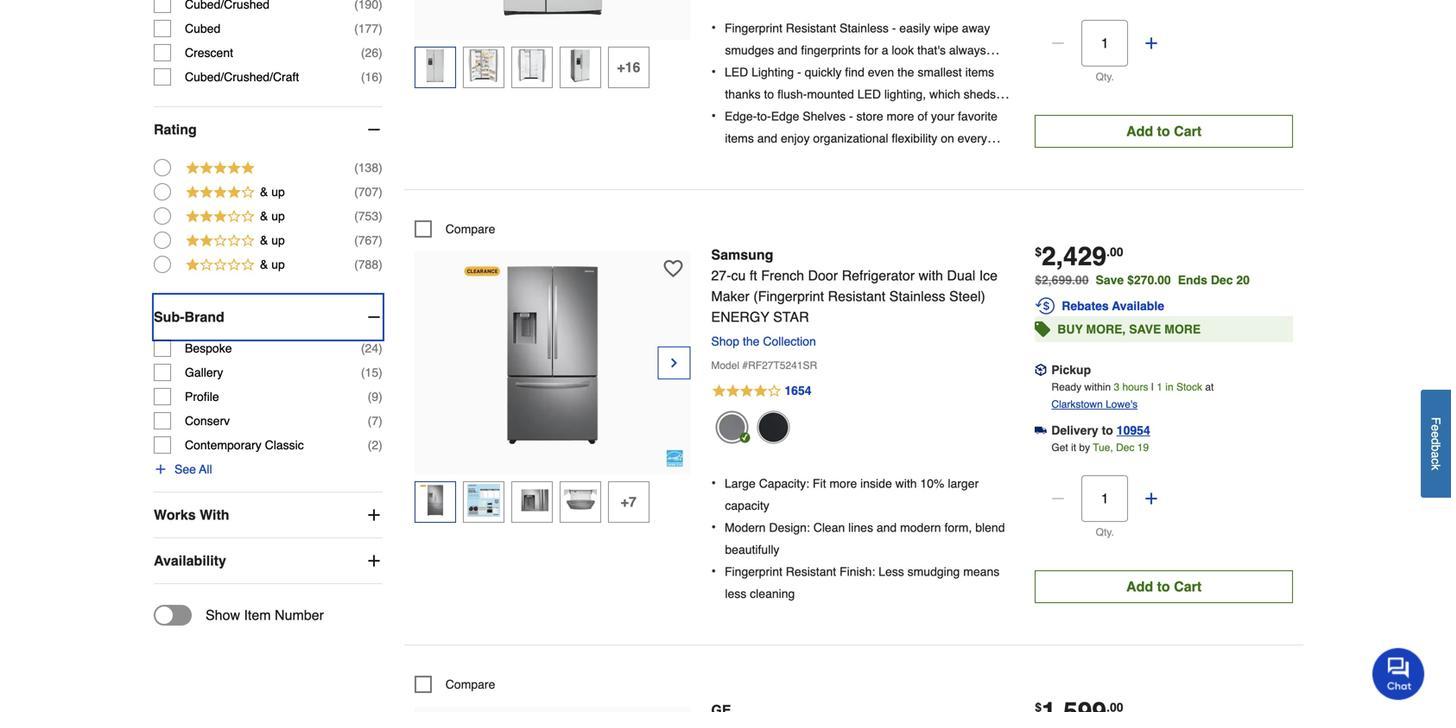 Task type: locate. For each thing, give the bounding box(es) containing it.
0 vertical spatial and
[[778, 43, 798, 57]]

clean
[[777, 65, 806, 79]]

0 horizontal spatial even
[[758, 109, 784, 123]]

minus image for 2nd add to cart button from the top of the page
[[1050, 490, 1067, 507]]

dec
[[1211, 273, 1234, 287], [1117, 442, 1135, 454]]

) for ( 26 )
[[379, 46, 383, 60]]

1 horizontal spatial stainless
[[890, 288, 946, 304]]

0 vertical spatial fingerprint
[[725, 21, 783, 35]]

( 2 )
[[368, 438, 383, 452]]

minus image
[[365, 121, 383, 138]]

with
[[754, 153, 775, 167], [919, 267, 944, 283], [896, 477, 917, 490]]

the up '#'
[[743, 334, 760, 348]]

7 ) from the top
[[379, 233, 383, 247]]

1654 button
[[712, 381, 1015, 402]]

1654
[[785, 384, 812, 398]]

find
[[845, 65, 865, 79]]

minus image
[[1050, 35, 1067, 52], [365, 309, 383, 326], [1050, 490, 1067, 507]]

stainless
[[840, 21, 889, 35], [890, 288, 946, 304]]

2 vertical spatial with
[[896, 477, 917, 490]]

1 & from the top
[[260, 185, 268, 199]]

organizational
[[813, 131, 889, 145]]

clarkstown lowe's button
[[1052, 396, 1138, 413]]

1 horizontal spatial items
[[966, 65, 995, 79]]

3 up from the top
[[272, 233, 285, 247]]

2 vertical spatial and
[[877, 521, 897, 535]]

fingerprint down beautifully
[[725, 565, 783, 579]]

easily
[[900, 21, 931, 35]]

compare inside 1002683282 element
[[446, 222, 495, 236]]

stainless up the for at the right top
[[840, 21, 889, 35]]

27-
[[712, 267, 731, 283]]

2 horizontal spatial with
[[919, 267, 944, 283]]

3 ) from the top
[[379, 70, 383, 84]]

& up right 2 stars image
[[260, 233, 285, 247]]

edge
[[771, 109, 800, 123]]

0 horizontal spatial with
[[754, 153, 775, 167]]

Stepper number input field with increment and decrement buttons number field
[[1082, 20, 1129, 67], [1082, 475, 1129, 522]]

rebates
[[1062, 299, 1109, 313]]

) for ( 16 )
[[379, 70, 383, 84]]

items
[[966, 65, 995, 79], [725, 131, 754, 145]]

- up flush-
[[798, 65, 802, 79]]

a inside "• fingerprint resistant stainless - easily wipe away smudges and fingerprints for a look that's always sparkling clean"
[[882, 43, 889, 57]]

) up ( 707 )
[[379, 161, 383, 175]]

0 vertical spatial cart
[[1174, 123, 1202, 139]]

beautifully
[[725, 543, 780, 557]]

20
[[1237, 273, 1250, 287]]

2 & up from the top
[[260, 209, 285, 223]]

minus image up '24'
[[365, 309, 383, 326]]

0 vertical spatial more
[[887, 109, 915, 123]]

compare inside 5013703269 element
[[446, 678, 495, 691]]

e up d
[[1430, 424, 1444, 431]]

• inside "• fingerprint resistant stainless - easily wipe away smudges and fingerprints for a look that's always sparkling clean"
[[712, 20, 716, 36]]

with right level at the top
[[754, 153, 775, 167]]

qty. for minus icon associated with 1st add to cart button from the top
[[1096, 71, 1115, 83]]

11 ) from the top
[[379, 390, 383, 404]]

1 & up from the top
[[260, 185, 285, 199]]

led up store
[[858, 87, 881, 101]]

with inside • edge-to-edge shelves - store more of your favorite items and enjoy organizational flexibility on every level with glass shelves that extend from wall to wall
[[754, 153, 775, 167]]

- inside "• fingerprint resistant stainless - easily wipe away smudges and fingerprints for a look that's always sparkling clean"
[[892, 21, 896, 35]]

177
[[358, 22, 379, 36]]

up right 2 stars image
[[272, 233, 285, 247]]

available
[[1112, 299, 1165, 313]]

stainless down refrigerator
[[890, 288, 946, 304]]

4 stars image containing 1654
[[712, 381, 813, 402]]

5 ) from the top
[[379, 185, 383, 199]]

2 qty. from the top
[[1096, 526, 1115, 538]]

a right the for at the right top
[[882, 43, 889, 57]]

minus image right the away
[[1050, 35, 1067, 52]]

gallery
[[185, 366, 223, 379]]

0 horizontal spatial dec
[[1117, 442, 1135, 454]]

1 vertical spatial even
[[758, 109, 784, 123]]

dec left '20'
[[1211, 273, 1234, 287]]

1 vertical spatial -
[[798, 65, 802, 79]]

energy star qualified image
[[667, 450, 684, 467]]

( 707 )
[[354, 185, 383, 199]]

0 vertical spatial qty.
[[1096, 71, 1115, 83]]

and inside • edge-to-edge shelves - store more of your favorite items and enjoy organizational flexibility on every level with glass shelves that extend from wall to wall
[[758, 131, 778, 145]]

add
[[1127, 123, 1154, 139], [1127, 579, 1154, 595]]

2 add from the top
[[1127, 579, 1154, 595]]

fingerprint
[[725, 21, 783, 35], [725, 565, 783, 579]]

1 vertical spatial cart
[[1174, 579, 1202, 595]]

rebates available button
[[1035, 296, 1294, 316]]

the left interior
[[874, 109, 891, 123]]

resistant up fingerprints
[[786, 21, 837, 35]]

0 horizontal spatial more
[[830, 477, 857, 490]]

1 vertical spatial stepper number input field with increment and decrement buttons number field
[[1082, 475, 1129, 522]]

) down ( 767 ) on the left of page
[[379, 258, 383, 271]]

2 gallery item 0 image from the top
[[458, 260, 648, 450]]

from
[[918, 153, 942, 167]]

1 wall from the left
[[945, 153, 966, 167]]

1
[[1157, 381, 1163, 393]]

) up ( 7 )
[[379, 390, 383, 404]]

2 ) from the top
[[379, 46, 383, 60]]

$270.00
[[1128, 273, 1172, 287]]

0 vertical spatial compare
[[446, 222, 495, 236]]

0 horizontal spatial save
[[1096, 273, 1124, 287]]

0 horizontal spatial items
[[725, 131, 754, 145]]

heart outline image
[[664, 259, 683, 278]]

thumbnail image
[[419, 49, 452, 82], [467, 49, 500, 82], [516, 49, 549, 82], [564, 49, 597, 82], [419, 484, 452, 517], [467, 484, 500, 517], [516, 484, 549, 517], [564, 484, 597, 517]]

) for ( 767 )
[[379, 233, 383, 247]]

0 vertical spatial led
[[725, 65, 749, 79]]

1 vertical spatial the
[[874, 109, 891, 123]]

)
[[379, 22, 383, 36], [379, 46, 383, 60], [379, 70, 383, 84], [379, 161, 383, 175], [379, 185, 383, 199], [379, 209, 383, 223], [379, 233, 383, 247], [379, 258, 383, 271], [379, 341, 383, 355], [379, 366, 383, 379], [379, 390, 383, 404], [379, 414, 383, 428], [379, 438, 383, 452]]

1 up from the top
[[272, 185, 285, 199]]

was price $2,699.00 element
[[1035, 269, 1096, 287]]

dec left 19
[[1117, 442, 1135, 454]]

extend
[[878, 153, 914, 167]]

1 cart from the top
[[1174, 123, 1202, 139]]

and inside • large capacity: fit more inside with 10% larger capacity • modern design: clean lines and modern form, blend beautifully • fingerprint resistant finish: less smudging means less cleaning
[[877, 521, 897, 535]]

edge-
[[725, 109, 757, 123]]

138
[[358, 161, 379, 175]]

1 vertical spatial resistant
[[828, 288, 886, 304]]

1 add to cart from the top
[[1127, 123, 1202, 139]]

2
[[372, 438, 379, 452]]

interior
[[894, 109, 931, 123]]

) up 15
[[379, 341, 383, 355]]

and right lines
[[877, 521, 897, 535]]

1 vertical spatial a
[[1430, 451, 1444, 458]]

1 vertical spatial compare
[[446, 678, 495, 691]]

) up ( 26 )
[[379, 22, 383, 36]]

) down 753
[[379, 233, 383, 247]]

1 vertical spatial stainless
[[890, 288, 946, 304]]

0 vertical spatial with
[[754, 153, 775, 167]]

• fingerprint resistant stainless - easily wipe away smudges and fingerprints for a look that's always sparkling clean
[[712, 20, 991, 79]]

savings save $270.00 element
[[1096, 273, 1257, 287]]

it
[[1072, 442, 1077, 454]]

) down '( 138 )' on the left top of the page
[[379, 185, 383, 199]]

with left the 10%
[[896, 477, 917, 490]]

light
[[787, 109, 809, 123]]

) up 9
[[379, 366, 383, 379]]

star
[[774, 309, 809, 325]]

& up for ( 753 )
[[260, 209, 285, 223]]

dec for ends
[[1211, 273, 1234, 287]]

• for fingerprints
[[712, 20, 716, 36]]

capacity
[[725, 499, 770, 513]]

compare for 5013703269 element
[[446, 678, 495, 691]]

samsung
[[712, 247, 774, 263]]

1 vertical spatial items
[[725, 131, 754, 145]]

788
[[358, 258, 379, 271]]

1 horizontal spatial a
[[1430, 451, 1444, 458]]

every
[[958, 131, 988, 145]]

2 fingerprint from the top
[[725, 565, 783, 579]]

3 & up from the top
[[260, 233, 285, 247]]

2 wall from the left
[[983, 153, 1004, 167]]

( for 707
[[354, 185, 358, 199]]

for
[[865, 43, 879, 57]]

• inside • edge-to-edge shelves - store more of your favorite items and enjoy organizational flexibility on every level with glass shelves that extend from wall to wall
[[712, 108, 716, 124]]

1 vertical spatial add to cart
[[1127, 579, 1202, 595]]

and down the to-
[[758, 131, 778, 145]]

minus image down get
[[1050, 490, 1067, 507]]

up for ( 753 )
[[272, 209, 285, 223]]

fingerprint inside "• fingerprint resistant stainless - easily wipe away smudges and fingerprints for a look that's always sparkling clean"
[[725, 21, 783, 35]]

9 ) from the top
[[379, 341, 383, 355]]

8 ) from the top
[[379, 258, 383, 271]]

• for favorite
[[712, 108, 716, 124]]

& right the 3 stars image
[[260, 209, 268, 223]]

rating
[[154, 121, 197, 137]]

more left of
[[887, 109, 915, 123]]

2 stepper number input field with increment and decrement buttons number field from the top
[[1082, 475, 1129, 522]]

) for ( 2 )
[[379, 438, 383, 452]]

& right 2 stars image
[[260, 233, 268, 247]]

f
[[1430, 417, 1444, 424]]

with inside the samsung 27-cu ft french door refrigerator with dual ice maker (fingerprint resistant stainless steel) energy star
[[919, 267, 944, 283]]

add for 2nd add to cart button from the top of the page
[[1127, 579, 1154, 595]]

& for ( 767 )
[[260, 233, 268, 247]]

4 • from the top
[[712, 475, 716, 491]]

10 ) from the top
[[379, 366, 383, 379]]

save down available
[[1130, 322, 1162, 336]]

0 vertical spatial even
[[868, 65, 894, 79]]

$2,699.00
[[1035, 273, 1089, 287]]

add to cart
[[1127, 123, 1202, 139], [1127, 579, 1202, 595]]

even left light
[[758, 109, 784, 123]]

1 ) from the top
[[379, 22, 383, 36]]

by
[[1080, 442, 1091, 454]]

1 e from the top
[[1430, 424, 1444, 431]]

1 add from the top
[[1127, 123, 1154, 139]]

less
[[879, 565, 905, 579]]

( for 24
[[361, 341, 365, 355]]

samsung27-cu ft french door refrigerator with dual ice maker (fingerprint resistant stainless steel) energy star element
[[415, 251, 691, 474]]

.00
[[1107, 245, 1124, 259]]

1 horizontal spatial dec
[[1211, 273, 1234, 287]]

2 horizontal spatial -
[[892, 21, 896, 35]]

0 horizontal spatial wall
[[945, 153, 966, 167]]

& up down rating button
[[260, 185, 285, 199]]

2 vertical spatial minus image
[[1050, 490, 1067, 507]]

4 stars image down model # rf27t5241sr
[[712, 381, 813, 402]]

resistant inside • large capacity: fit more inside with 10% larger capacity • modern design: clean lines and modern form, blend beautifully • fingerprint resistant finish: less smudging means less cleaning
[[786, 565, 837, 579]]

led
[[725, 65, 749, 79], [858, 87, 881, 101]]

resistant up cleaning
[[786, 565, 837, 579]]

actual price $2,429.00 element
[[1035, 242, 1124, 271]]

wall down every
[[983, 153, 1004, 167]]

) down 26
[[379, 70, 383, 84]]

1 horizontal spatial -
[[849, 109, 853, 123]]

1 • from the top
[[712, 20, 716, 36]]

1 compare from the top
[[446, 222, 495, 236]]

items down crisp,
[[725, 131, 754, 145]]

shop
[[712, 334, 740, 348]]

( for 16
[[361, 70, 365, 84]]

5013703269 element
[[415, 676, 495, 693]]

( for 2
[[368, 438, 372, 452]]

actual price $1,599.00 element
[[1035, 697, 1124, 712]]

contemporary classic
[[185, 438, 304, 452]]

0 vertical spatial resistant
[[786, 21, 837, 35]]

) for ( 7 )
[[379, 414, 383, 428]]

brand
[[185, 309, 224, 325]]

0 horizontal spatial the
[[743, 334, 760, 348]]

$
[[1035, 245, 1042, 259]]

crescent
[[185, 46, 233, 60]]

fingerprint up smudges
[[725, 21, 783, 35]]

0 vertical spatial -
[[892, 21, 896, 35]]

lines
[[849, 521, 874, 535]]

( for 15
[[361, 366, 365, 379]]

3 & from the top
[[260, 233, 268, 247]]

0 vertical spatial items
[[966, 65, 995, 79]]

1 vertical spatial add to cart button
[[1035, 570, 1294, 603]]

0 vertical spatial add
[[1127, 123, 1154, 139]]

chat invite button image
[[1373, 647, 1426, 700]]

1 stepper number input field with increment and decrement buttons number field from the top
[[1082, 20, 1129, 67]]

2 compare from the top
[[446, 678, 495, 691]]

1 horizontal spatial with
[[896, 477, 917, 490]]

4 & from the top
[[260, 258, 268, 271]]

1 vertical spatial add
[[1127, 579, 1154, 595]]

1 vertical spatial led
[[858, 87, 881, 101]]

10954 button
[[1117, 422, 1151, 439]]

ready
[[1052, 381, 1082, 393]]

4 stars image up the 3 stars image
[[185, 183, 256, 203]]

3 • from the top
[[712, 108, 716, 124]]

the up lighting,
[[898, 65, 915, 79]]

• inside • led lighting - quickly find even the smallest items thanks to flush-mounted led lighting, which sheds crisp, even light throughout the interior
[[712, 64, 716, 80]]

0 vertical spatial gallery item 0 image
[[458, 0, 648, 16]]

led up 'thanks'
[[725, 65, 749, 79]]

2 up from the top
[[272, 209, 285, 223]]

flush-
[[778, 87, 807, 101]]

cart for 1st add to cart button from the top
[[1174, 123, 1202, 139]]

even down the for at the right top
[[868, 65, 894, 79]]

quickly
[[805, 65, 842, 79]]

save up rebates available
[[1096, 273, 1124, 287]]

6 ) from the top
[[379, 209, 383, 223]]

up up 'sub-brand' button
[[272, 258, 285, 271]]

0 vertical spatial minus image
[[1050, 35, 1067, 52]]

1 fingerprint from the top
[[725, 21, 783, 35]]

1 horizontal spatial the
[[874, 109, 891, 123]]

capacity:
[[759, 477, 810, 490]]

show item number
[[206, 607, 324, 623]]

pickup image
[[1035, 364, 1048, 376]]

show item number element
[[154, 605, 324, 626]]

( 138 )
[[354, 161, 383, 175]]

to inside • led lighting - quickly find even the smallest items thanks to flush-mounted led lighting, which sheds crisp, even light throughout the interior
[[764, 87, 774, 101]]

2 & from the top
[[260, 209, 268, 223]]

& down rating button
[[260, 185, 268, 199]]

ends dec 20 element
[[1178, 273, 1257, 287]]

qty. for 2nd add to cart button from the top of the page minus icon
[[1096, 526, 1115, 538]]

(
[[354, 22, 358, 36], [361, 46, 365, 60], [361, 70, 365, 84], [354, 161, 358, 175], [354, 185, 358, 199], [354, 209, 358, 223], [354, 233, 358, 247], [354, 258, 358, 271], [361, 341, 365, 355], [361, 366, 365, 379], [368, 390, 372, 404], [368, 414, 372, 428], [368, 438, 372, 452]]

2 cart from the top
[[1174, 579, 1202, 595]]

& up right 1 star image
[[260, 258, 285, 271]]

a up k
[[1430, 451, 1444, 458]]

0 horizontal spatial 4 stars image
[[185, 183, 256, 203]]

chevron right image
[[667, 354, 681, 372]]

with left "dual"
[[919, 267, 944, 283]]

truck filled image
[[1035, 424, 1048, 437]]

1 horizontal spatial 4 stars image
[[712, 381, 813, 402]]

- left easily
[[892, 21, 896, 35]]

0 horizontal spatial stainless
[[840, 21, 889, 35]]

0 vertical spatial stepper number input field with increment and decrement buttons number field
[[1082, 20, 1129, 67]]

4 up from the top
[[272, 258, 285, 271]]

more inside • large capacity: fit more inside with 10% larger capacity • modern design: clean lines and modern form, blend beautifully • fingerprint resistant finish: less smudging means less cleaning
[[830, 477, 857, 490]]

- left store
[[849, 109, 853, 123]]

profile
[[185, 390, 219, 404]]

1 horizontal spatial wall
[[983, 153, 1004, 167]]

favorite
[[958, 109, 998, 123]]

e up b
[[1430, 431, 1444, 438]]

1 vertical spatial with
[[919, 267, 944, 283]]

& up
[[260, 185, 285, 199], [260, 209, 285, 223], [260, 233, 285, 247], [260, 258, 285, 271]]

model
[[712, 360, 740, 372]]

and up clean
[[778, 43, 798, 57]]

2 add to cart button from the top
[[1035, 570, 1294, 603]]

stepper number input field with increment and decrement buttons number field for 2nd add to cart button from the top of the page minus icon
[[1082, 475, 1129, 522]]

0 vertical spatial stainless
[[840, 21, 889, 35]]

1002683282 element
[[415, 220, 495, 238]]

2 vertical spatial resistant
[[786, 565, 837, 579]]

shop the collection
[[712, 334, 816, 348]]

1 qty. from the top
[[1096, 71, 1115, 83]]

1 vertical spatial and
[[758, 131, 778, 145]]

0 vertical spatial add to cart
[[1127, 123, 1202, 139]]

items up sheds
[[966, 65, 995, 79]]

2 e from the top
[[1430, 431, 1444, 438]]

that's
[[918, 43, 946, 57]]

buy
[[1058, 322, 1083, 336]]

) down ( 9 )
[[379, 414, 383, 428]]

2 • from the top
[[712, 64, 716, 80]]

number
[[275, 607, 324, 623]]

sheds
[[964, 87, 996, 101]]

12 ) from the top
[[379, 414, 383, 428]]

& up right the 3 stars image
[[260, 209, 285, 223]]

1 vertical spatial 4 stars image
[[712, 381, 813, 402]]

plus image inside works with button
[[365, 506, 383, 524]]

0 vertical spatial save
[[1096, 273, 1124, 287]]

look
[[892, 43, 914, 57]]

1 vertical spatial more
[[830, 477, 857, 490]]

• large capacity: fit more inside with 10% larger capacity • modern design: clean lines and modern form, blend beautifully • fingerprint resistant finish: less smudging means less cleaning
[[712, 475, 1005, 601]]

0 horizontal spatial a
[[882, 43, 889, 57]]

gallery item 0 image
[[458, 0, 648, 16], [458, 260, 648, 450]]

up down rating button
[[272, 185, 285, 199]]

4 stars image
[[185, 183, 256, 203], [712, 381, 813, 402]]

of
[[918, 109, 928, 123]]

more right fit
[[830, 477, 857, 490]]

modern
[[725, 521, 766, 535]]

& right 1 star image
[[260, 258, 268, 271]]

resistant down refrigerator
[[828, 288, 886, 304]]

1 vertical spatial fingerprint
[[725, 565, 783, 579]]

dec for tue,
[[1117, 442, 1135, 454]]

) up ( 16 )
[[379, 46, 383, 60]]

) down ( 7 )
[[379, 438, 383, 452]]

2 vertical spatial -
[[849, 109, 853, 123]]

0 horizontal spatial -
[[798, 65, 802, 79]]

wall down the on
[[945, 153, 966, 167]]

plus image
[[1143, 35, 1161, 52], [1143, 490, 1161, 507], [365, 506, 383, 524], [365, 552, 383, 570]]

0 vertical spatial dec
[[1211, 273, 1234, 287]]

1 gallery item 0 image from the top
[[458, 0, 648, 16]]

2 horizontal spatial the
[[898, 65, 915, 79]]

13 ) from the top
[[379, 438, 383, 452]]

0 vertical spatial the
[[898, 65, 915, 79]]

1 vertical spatial gallery item 0 image
[[458, 260, 648, 450]]

items inside • edge-to-edge shelves - store more of your favorite items and enjoy organizational flexibility on every level with glass shelves that extend from wall to wall
[[725, 131, 754, 145]]

1 vertical spatial minus image
[[365, 309, 383, 326]]

) for ( 9 )
[[379, 390, 383, 404]]

1 horizontal spatial more
[[887, 109, 915, 123]]

1 vertical spatial save
[[1130, 322, 1162, 336]]

0 vertical spatial a
[[882, 43, 889, 57]]

rf27t5241sr
[[748, 360, 818, 372]]

4 & up from the top
[[260, 258, 285, 271]]

cubed/crushed/craft
[[185, 70, 299, 84]]

4 ) from the top
[[379, 161, 383, 175]]

) for ( 138 )
[[379, 161, 383, 175]]

1 vertical spatial dec
[[1117, 442, 1135, 454]]

) up ( 767 ) on the left of page
[[379, 209, 383, 223]]

up right the 3 stars image
[[272, 209, 285, 223]]

0 vertical spatial add to cart button
[[1035, 115, 1294, 148]]

3 stars image
[[185, 207, 256, 227]]

resistant inside the samsung 27-cu ft french door refrigerator with dual ice maker (fingerprint resistant stainless steel) energy star
[[828, 288, 886, 304]]

1 vertical spatial qty.
[[1096, 526, 1115, 538]]

option group
[[154, 156, 383, 277]]

flexibility
[[892, 131, 938, 145]]

753
[[358, 209, 379, 223]]



Task type: describe. For each thing, give the bounding box(es) containing it.
2,429
[[1042, 242, 1107, 271]]

2 stars image
[[185, 232, 256, 252]]

gallery item 0 image inside samsung27-cu ft french door refrigerator with dual ice maker (fingerprint resistant stainless steel) energy star element
[[458, 260, 648, 450]]

see all
[[175, 462, 212, 476]]

) for ( 753 )
[[379, 209, 383, 223]]

stainless inside "• fingerprint resistant stainless - easily wipe away smudges and fingerprints for a look that's always sparkling clean"
[[840, 21, 889, 35]]

shelves
[[810, 153, 851, 167]]

collection
[[763, 334, 816, 348]]

f e e d b a c k
[[1430, 417, 1444, 470]]

sub-brand button
[[154, 295, 383, 340]]

up for ( 707 )
[[272, 185, 285, 199]]

and inside "• fingerprint resistant stainless - easily wipe away smudges and fingerprints for a look that's always sparkling clean"
[[778, 43, 798, 57]]

( for 26
[[361, 46, 365, 60]]

1 horizontal spatial even
[[868, 65, 894, 79]]

2 vertical spatial the
[[743, 334, 760, 348]]

a inside button
[[1430, 451, 1444, 458]]

767
[[358, 233, 379, 247]]

clean
[[814, 521, 845, 535]]

15
[[365, 366, 379, 379]]

option group containing (
[[154, 156, 383, 277]]

fingerprint inside • large capacity: fit more inside with 10% larger capacity • modern design: clean lines and modern form, blend beautifully • fingerprint resistant finish: less smudging means less cleaning
[[725, 565, 783, 579]]

fingerprint resistant black stainless steel image
[[757, 411, 790, 444]]

ft
[[750, 267, 758, 283]]

( for 138
[[354, 161, 358, 175]]

fingerprint resistant stainless steel image
[[716, 411, 749, 444]]

up for ( 767 )
[[272, 233, 285, 247]]

modern
[[901, 521, 942, 535]]

minus image for 1st add to cart button from the top
[[1050, 35, 1067, 52]]

rebates icon image
[[1035, 296, 1056, 316]]

5 stars image
[[185, 159, 256, 179]]

2 add to cart from the top
[[1127, 579, 1202, 595]]

- inside • led lighting - quickly find even the smallest items thanks to flush-mounted led lighting, which sheds crisp, even light throughout the interior
[[798, 65, 802, 79]]

& for ( 753 )
[[260, 209, 268, 223]]

with
[[200, 507, 229, 523]]

0 vertical spatial 4 stars image
[[185, 183, 256, 203]]

( for 177
[[354, 22, 358, 36]]

clarkstown
[[1052, 398, 1103, 410]]

blend
[[976, 521, 1005, 535]]

& up for ( 767 )
[[260, 233, 285, 247]]

all
[[199, 462, 212, 476]]

c
[[1430, 458, 1444, 464]]

1 horizontal spatial led
[[858, 87, 881, 101]]

item
[[244, 607, 271, 623]]

shelves
[[803, 109, 846, 123]]

b
[[1430, 445, 1444, 451]]

add for 1st add to cart button from the top
[[1127, 123, 1154, 139]]

( 753 )
[[354, 209, 383, 223]]

( for 753
[[354, 209, 358, 223]]

& up for ( 707 )
[[260, 185, 285, 199]]

1 horizontal spatial save
[[1130, 322, 1162, 336]]

french
[[761, 267, 804, 283]]

works
[[154, 507, 196, 523]]

• for thanks
[[712, 64, 716, 80]]

sub-brand
[[154, 309, 224, 325]]

with inside • large capacity: fit more inside with 10% larger capacity • modern design: clean lines and modern form, blend beautifully • fingerprint resistant finish: less smudging means less cleaning
[[896, 477, 917, 490]]

• edge-to-edge shelves - store more of your favorite items and enjoy organizational flexibility on every level with glass shelves that extend from wall to wall
[[712, 108, 1004, 167]]

ends
[[1178, 273, 1208, 287]]

contemporary
[[185, 438, 262, 452]]

10954
[[1117, 423, 1151, 437]]

( for 767
[[354, 233, 358, 247]]

+16 button
[[608, 47, 650, 88]]

see all button
[[154, 461, 212, 478]]

smudges
[[725, 43, 774, 57]]

plus image inside availability button
[[365, 552, 383, 570]]

door
[[808, 267, 838, 283]]

0 horizontal spatial led
[[725, 65, 749, 79]]

stainless inside the samsung 27-cu ft french door refrigerator with dual ice maker (fingerprint resistant stainless steel) energy star
[[890, 288, 946, 304]]

stepper number input field with increment and decrement buttons number field for minus icon associated with 1st add to cart button from the top
[[1082, 20, 1129, 67]]

more inside • edge-to-edge shelves - store more of your favorite items and enjoy organizational flexibility on every level with glass shelves that extend from wall to wall
[[887, 109, 915, 123]]

up for ( 788 )
[[272, 258, 285, 271]]

plus image
[[154, 462, 168, 476]]

24
[[365, 341, 379, 355]]

items inside • led lighting - quickly find even the smallest items thanks to flush-mounted led lighting, which sheds crisp, even light throughout the interior
[[966, 65, 995, 79]]

stock
[[1177, 381, 1203, 393]]

in
[[1166, 381, 1174, 393]]

conserv
[[185, 414, 230, 428]]

tag filled image
[[1035, 317, 1051, 341]]

) for ( 707 )
[[379, 185, 383, 199]]

thanks
[[725, 87, 761, 101]]

resistant inside "• fingerprint resistant stainless - easily wipe away smudges and fingerprints for a look that's always sparkling clean"
[[786, 21, 837, 35]]

lowe's
[[1106, 398, 1138, 410]]

lighting,
[[885, 87, 926, 101]]

rebates available
[[1062, 299, 1165, 313]]

your
[[931, 109, 955, 123]]

rating button
[[154, 107, 383, 152]]

( for 788
[[354, 258, 358, 271]]

lighting
[[752, 65, 794, 79]]

( 15 )
[[361, 366, 383, 379]]

( 26 )
[[361, 46, 383, 60]]

tue,
[[1093, 442, 1114, 454]]

( for 7
[[368, 414, 372, 428]]

works with button
[[154, 493, 383, 538]]

classic
[[265, 438, 304, 452]]

samsung 27-cu ft french door refrigerator with dual ice maker (fingerprint resistant stainless steel) energy star
[[712, 247, 998, 325]]

glass
[[778, 153, 807, 167]]

) for ( 177 )
[[379, 22, 383, 36]]

6 • from the top
[[712, 563, 716, 579]]

less
[[725, 587, 747, 601]]

compare for 1002683282 element
[[446, 222, 495, 236]]

minus image inside 'sub-brand' button
[[365, 309, 383, 326]]

) for ( 788 )
[[379, 258, 383, 271]]

availability
[[154, 553, 226, 569]]

buy more, save more
[[1058, 322, 1201, 336]]

( 788 )
[[354, 258, 383, 271]]

5 • from the top
[[712, 519, 716, 535]]

more,
[[1087, 322, 1126, 336]]

707
[[358, 185, 379, 199]]

- inside • edge-to-edge shelves - store more of your favorite items and enjoy organizational flexibility on every level with glass shelves that extend from wall to wall
[[849, 109, 853, 123]]

steel)
[[950, 288, 986, 304]]

) for ( 15 )
[[379, 366, 383, 379]]

sub-
[[154, 309, 185, 325]]

& up for ( 788 )
[[260, 258, 285, 271]]

store
[[857, 109, 884, 123]]

hours
[[1123, 381, 1149, 393]]

$2,699.00 save $270.00 ends dec 20
[[1035, 273, 1250, 287]]

• for •
[[712, 475, 716, 491]]

) for ( 24 )
[[379, 341, 383, 355]]

f e e d b a c k button
[[1421, 390, 1452, 498]]

cleaning
[[750, 587, 795, 601]]

19
[[1138, 442, 1149, 454]]

9
[[372, 390, 379, 404]]

fit
[[813, 477, 827, 490]]

bespoke
[[185, 341, 232, 355]]

( for 9
[[368, 390, 372, 404]]

see
[[175, 462, 196, 476]]

means
[[964, 565, 1000, 579]]

ready within 3 hours | 1 in stock at clarkstown lowe's
[[1052, 381, 1214, 410]]

#
[[743, 360, 748, 372]]

availability button
[[154, 538, 383, 583]]

design:
[[769, 521, 810, 535]]

1 add to cart button from the top
[[1035, 115, 1294, 148]]

& for ( 707 )
[[260, 185, 268, 199]]

energy
[[712, 309, 770, 325]]

1 star image
[[185, 256, 256, 276]]

( 7 )
[[368, 414, 383, 428]]

cart for 2nd add to cart button from the top of the page
[[1174, 579, 1202, 595]]

smudging
[[908, 565, 960, 579]]

& for ( 788 )
[[260, 258, 268, 271]]

7
[[372, 414, 379, 428]]

shop the collection link
[[712, 334, 823, 348]]

to inside • edge-to-edge shelves - store more of your favorite items and enjoy organizational flexibility on every level with glass shelves that extend from wall to wall
[[969, 153, 980, 167]]



Task type: vqa. For each thing, say whether or not it's contained in the screenshot.
fourth & Up from the bottom of the page
yes



